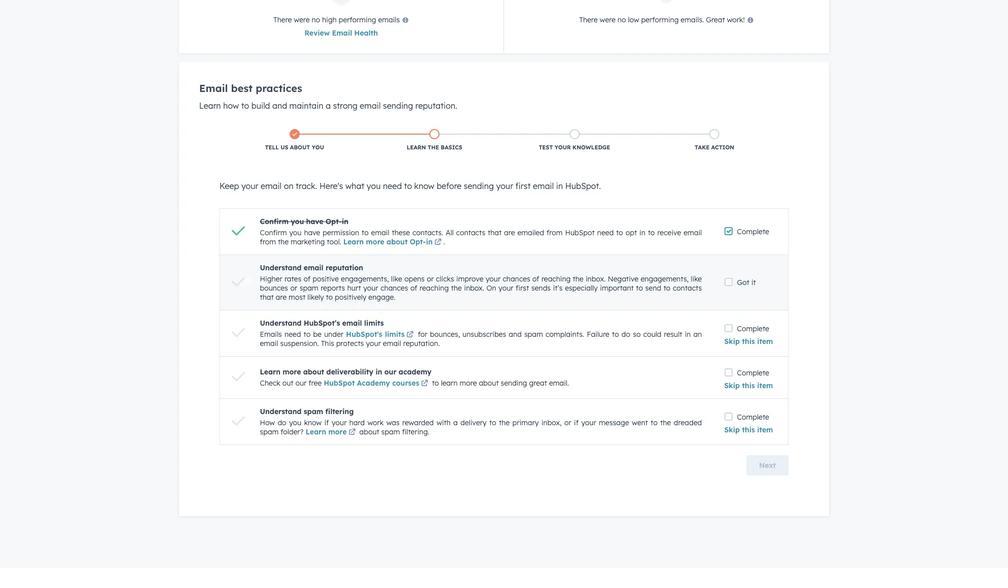 Task type: describe. For each thing, give the bounding box(es) containing it.
emails.
[[681, 15, 704, 24]]

understand hubspot's email limits
[[260, 319, 384, 328]]

0 vertical spatial know
[[414, 181, 434, 191]]

review email health button
[[305, 27, 378, 39]]

great
[[706, 15, 725, 24]]

complaints.
[[546, 330, 584, 339]]

how
[[260, 418, 275, 427]]

learn how to build and maintain a strong email sending reputation.
[[199, 101, 457, 111]]

link opens in a new window image for deliverability
[[421, 380, 428, 388]]

engage.
[[368, 293, 396, 302]]

0 vertical spatial need
[[383, 181, 402, 191]]

to down learn
[[404, 181, 412, 191]]

action
[[711, 144, 734, 151]]

reports
[[321, 284, 345, 293]]

failure
[[587, 330, 609, 339]]

1 complete from the top
[[737, 227, 769, 236]]

in up hubspot academy courses link
[[376, 367, 382, 377]]

0 vertical spatial reputation.
[[415, 101, 457, 111]]

receive
[[657, 228, 681, 237]]

hubspot's
[[346, 330, 382, 339]]

this
[[321, 339, 334, 348]]

email left suspension.
[[260, 339, 278, 348]]

2 horizontal spatial of
[[532, 274, 539, 284]]

about up free
[[303, 367, 324, 377]]

bounces
[[260, 284, 288, 293]]

link opens in a new window image inside learn more 'link'
[[349, 429, 356, 436]]

how
[[223, 101, 239, 111]]

email inside button
[[332, 28, 352, 38]]

email left on
[[261, 181, 282, 191]]

suspension.
[[280, 339, 319, 348]]

are inside understand email reputation higher rates of positive engagements, like opens or clicks improve your chances of reaching the inbox. negative engagements, like bounces or spam reports hurt your chances of reaching the inbox. on your first sends it's especially important to send to contacts that are most likely to positively engage.
[[276, 293, 287, 302]]

first inside understand email reputation higher rates of positive engagements, like opens or clicks improve your chances of reaching the inbox. negative engagements, like bounces or spam reports hurt your chances of reaching the inbox. on your first sends it's especially important to send to contacts that are most likely to positively engage.
[[516, 284, 529, 293]]

3 skip this item button from the top
[[724, 425, 773, 434]]

work!
[[727, 15, 745, 24]]

understand for understand spam filtering
[[260, 407, 302, 416]]

hurt
[[347, 284, 361, 293]]

learn for learn more about opt-in
[[343, 237, 364, 246]]

how do you know if your hard work was rewarded with a delivery to the primary inbox, or if your message went to the dreaded spam folder?
[[260, 418, 702, 436]]

spam up learn more in the bottom left of the page
[[304, 407, 323, 416]]

have for permission
[[304, 228, 320, 237]]

0 horizontal spatial inbox.
[[464, 284, 484, 293]]

most
[[289, 293, 305, 302]]

your
[[555, 144, 571, 151]]

email inside understand email reputation higher rates of positive engagements, like opens or clicks improve your chances of reaching the inbox. negative engagements, like bounces or spam reports hurt your chances of reaching the inbox. on your first sends it's especially important to send to contacts that are most likely to positively engage.
[[304, 263, 323, 272]]

emailed
[[517, 228, 544, 237]]

was
[[386, 418, 400, 427]]

be
[[313, 330, 322, 339]]

clicks
[[436, 274, 454, 284]]

review
[[305, 28, 330, 38]]

keep your email on track. here's what you need to know before sending your first email in hubspot.
[[220, 181, 601, 191]]

learn more
[[306, 427, 347, 436]]

0 horizontal spatial of
[[304, 274, 310, 284]]

1 horizontal spatial reaching
[[541, 274, 571, 284]]

reputation. inside for bounces, unsubscribes and spam complaints. failure to do so could result in an email suspension. this protects your email reputation.
[[403, 339, 440, 348]]

result
[[664, 330, 682, 339]]

0 horizontal spatial and
[[272, 101, 287, 111]]

inbox,
[[542, 418, 562, 427]]

marketing
[[291, 237, 325, 246]]

on
[[487, 284, 496, 293]]

have for opt-
[[306, 217, 323, 226]]

0 horizontal spatial limits
[[364, 319, 384, 328]]

learn the basics
[[407, 144, 462, 151]]

in up permission
[[342, 217, 348, 226]]

1 horizontal spatial limits
[[385, 330, 405, 339]]

bounces,
[[430, 330, 460, 339]]

these
[[392, 228, 410, 237]]

email right strong
[[360, 101, 381, 111]]

next button
[[747, 455, 789, 476]]

positive
[[313, 274, 339, 284]]

0 horizontal spatial from
[[260, 237, 276, 246]]

email down test
[[533, 181, 554, 191]]

about right learn
[[479, 379, 499, 388]]

reputation
[[326, 263, 363, 272]]

1 horizontal spatial sending
[[464, 181, 494, 191]]

about
[[290, 144, 310, 151]]

courses
[[392, 379, 419, 388]]

are inside confirm you have permission to email these contacts. all contacts that are emailed from hubspot need to opt in to receive email from the marketing tool.
[[504, 228, 515, 237]]

send
[[645, 284, 661, 293]]

to right send
[[664, 284, 671, 293]]

1 vertical spatial our
[[295, 379, 307, 388]]

to left be
[[304, 330, 311, 339]]

1 like from the left
[[391, 274, 402, 284]]

before
[[437, 181, 462, 191]]

that inside understand email reputation higher rates of positive engagements, like opens or clicks improve your chances of reaching the inbox. negative engagements, like bounces or spam reports hurt your chances of reaching the inbox. on your first sends it's especially important to send to contacts that are most likely to positively engage.
[[260, 293, 274, 302]]

opt- for about
[[410, 237, 426, 246]]

0 vertical spatial our
[[384, 367, 396, 377]]

hubspot's
[[304, 319, 340, 328]]

1 engagements, from the left
[[341, 274, 389, 284]]

the
[[428, 144, 439, 151]]

learn
[[407, 144, 426, 151]]

practices
[[256, 82, 302, 95]]

to right delivery
[[489, 418, 496, 427]]

important
[[600, 284, 634, 293]]

you right what
[[367, 181, 381, 191]]

3 skip from the top
[[724, 425, 740, 434]]

0 horizontal spatial chances
[[381, 284, 408, 293]]

tell
[[265, 144, 279, 151]]

delivery
[[460, 418, 487, 427]]

test
[[539, 144, 553, 151]]

email best practices
[[199, 82, 302, 95]]

hubspot.
[[565, 181, 601, 191]]

hubspot's limits
[[346, 330, 405, 339]]

understand email reputation higher rates of positive engagements, like opens or clicks improve your chances of reaching the inbox. negative engagements, like bounces or spam reports hurt your chances of reaching the inbox. on your first sends it's especially important to send to contacts that are most likely to positively engage.
[[260, 263, 702, 302]]

great
[[529, 379, 547, 388]]

complete for to learn more about sending great email.
[[737, 368, 769, 378]]

in left .
[[426, 237, 433, 246]]

message
[[599, 418, 629, 427]]

0 horizontal spatial email
[[199, 82, 228, 95]]

the right it's
[[573, 274, 584, 284]]

tell us about you button
[[225, 127, 365, 153]]

2 engagements, from the left
[[641, 274, 689, 284]]

spam inside understand email reputation higher rates of positive engagements, like opens or clicks improve your chances of reaching the inbox. negative engagements, like bounces or spam reports hurt your chances of reaching the inbox. on your first sends it's especially important to send to contacts that are most likely to positively engage.
[[300, 284, 318, 293]]

higher
[[260, 274, 282, 284]]

to left opt at the top
[[616, 228, 623, 237]]

tool.
[[327, 237, 341, 246]]

dreaded
[[674, 418, 702, 427]]

spam inside for bounces, unsubscribes and spam complaints. failure to do so could result in an email suspension. this protects your email reputation.
[[524, 330, 543, 339]]

confirm you have opt-in
[[260, 217, 348, 226]]

1 if from the left
[[324, 418, 329, 427]]

learn more about opt-in
[[343, 237, 433, 246]]

you
[[312, 144, 324, 151]]

take action button
[[645, 127, 785, 153]]

to left send
[[636, 284, 643, 293]]

need inside confirm you have permission to email these contacts. all contacts that are emailed from hubspot need to opt in to receive email from the marketing tool.
[[597, 228, 614, 237]]

skip this item for email.
[[724, 381, 773, 390]]

learn for learn more
[[306, 427, 326, 436]]

next
[[759, 461, 776, 470]]

complete for for bounces, unsubscribes and spam complaints. failure to do so could result in an email suspension. this protects your email reputation.
[[737, 324, 769, 333]]

went
[[632, 418, 648, 427]]

or inside how do you know if your hard work was rewarded with a delivery to the primary inbox, or if your message went to the dreaded spam folder?
[[564, 418, 571, 427]]

do inside how do you know if your hard work was rewarded with a delivery to the primary inbox, or if your message went to the dreaded spam folder?
[[278, 418, 286, 427]]

performing for high
[[339, 15, 376, 24]]

in inside confirm you have permission to email these contacts. all contacts that are emailed from hubspot need to opt in to receive email from the marketing tool.
[[640, 228, 645, 237]]

learn more link
[[306, 427, 357, 436]]

so
[[633, 330, 641, 339]]

the left on
[[451, 284, 462, 293]]

1 horizontal spatial from
[[547, 228, 563, 237]]

build
[[251, 101, 270, 111]]

there for there were no low performing emails. great work!
[[579, 15, 598, 24]]

likely
[[307, 293, 324, 302]]

filtering
[[325, 407, 354, 416]]

to left learn
[[432, 379, 439, 388]]

item for failure
[[757, 337, 773, 346]]

check
[[260, 379, 280, 388]]

tell us about you
[[265, 144, 324, 151]]

all
[[446, 228, 454, 237]]

0 horizontal spatial need
[[285, 330, 301, 339]]

2 horizontal spatial sending
[[501, 379, 527, 388]]

understand for understand email reputation higher rates of positive engagements, like opens or clicks improve your chances of reaching the inbox. negative engagements, like bounces or spam reports hurt your chances of reaching the inbox. on your first sends it's especially important to send to contacts that are most likely to positively engage.
[[260, 263, 302, 272]]

contacts inside confirm you have permission to email these contacts. all contacts that are emailed from hubspot need to opt in to receive email from the marketing tool.
[[456, 228, 485, 237]]

2 if from the left
[[574, 418, 579, 427]]

.
[[443, 237, 445, 246]]

0 horizontal spatial reaching
[[420, 284, 449, 293]]



Task type: vqa. For each thing, say whether or not it's contained in the screenshot.
Understand in Understand Email Reputation Higher Rates Of Positive Engagements, Like Opens Or Clicks Improve Your Chances Of Reaching The Inbox. Negative Engagements, Like Bounces Or Spam Reports Hurt Your Chances Of Reaching The Inbox. On Your First Sends It'S Especially Important To Send To Contacts That Are Most Likely To Positively Engage.
yes



Task type: locate. For each thing, give the bounding box(es) containing it.
opt
[[626, 228, 637, 237]]

3 item from the top
[[757, 425, 773, 434]]

0 horizontal spatial do
[[278, 418, 286, 427]]

2 complete from the top
[[737, 324, 769, 333]]

2 vertical spatial skip this item
[[724, 425, 773, 434]]

to right went
[[651, 418, 658, 427]]

permission
[[323, 228, 359, 237]]

free
[[309, 379, 322, 388]]

in left hubspot.
[[556, 181, 563, 191]]

link opens in a new window image for learn more about opt-in
[[434, 239, 442, 246]]

of
[[304, 274, 310, 284], [532, 274, 539, 284], [410, 284, 417, 293]]

rewarded
[[402, 418, 434, 427]]

2 skip this item from the top
[[724, 381, 773, 390]]

2 no from the left
[[618, 15, 626, 24]]

this for failure
[[742, 337, 755, 346]]

1 horizontal spatial if
[[574, 418, 579, 427]]

1 performing from the left
[[339, 15, 376, 24]]

understand up how
[[260, 407, 302, 416]]

about left was
[[359, 427, 379, 436]]

0 horizontal spatial link opens in a new window image
[[349, 429, 356, 436]]

learn
[[441, 379, 458, 388]]

are left emailed
[[504, 228, 515, 237]]

2 vertical spatial item
[[757, 425, 773, 434]]

understand up emails
[[260, 319, 302, 328]]

1 horizontal spatial or
[[427, 274, 434, 284]]

1 understand from the top
[[260, 263, 302, 272]]

basics
[[441, 144, 462, 151]]

could
[[643, 330, 661, 339]]

0 horizontal spatial no
[[312, 15, 320, 24]]

0 vertical spatial this
[[742, 337, 755, 346]]

know
[[414, 181, 434, 191], [304, 418, 322, 427]]

that left emailed
[[488, 228, 502, 237]]

2 understand from the top
[[260, 319, 302, 328]]

reaching
[[541, 274, 571, 284], [420, 284, 449, 293]]

1 horizontal spatial were
[[600, 15, 616, 24]]

more right learn
[[460, 379, 477, 388]]

about
[[387, 237, 408, 246], [303, 367, 324, 377], [479, 379, 499, 388], [359, 427, 379, 436]]

to learn more about sending great email.
[[430, 379, 569, 388]]

and
[[272, 101, 287, 111], [509, 330, 522, 339]]

email right the receive
[[684, 228, 702, 237]]

skip this item button for failure
[[724, 337, 773, 346]]

1 skip this item button from the top
[[724, 337, 773, 346]]

1 horizontal spatial do
[[622, 330, 630, 339]]

2 skip this item button from the top
[[724, 381, 773, 390]]

learn left how
[[199, 101, 221, 111]]

from right emailed
[[547, 228, 563, 237]]

are
[[504, 228, 515, 237], [276, 293, 287, 302]]

emails
[[260, 330, 282, 339]]

0 horizontal spatial contacts
[[456, 228, 485, 237]]

in left an
[[685, 330, 691, 339]]

1 vertical spatial do
[[278, 418, 286, 427]]

confirm you have permission to email these contacts. all contacts that are emailed from hubspot need to opt in to receive email from the marketing tool.
[[260, 228, 702, 246]]

3 understand from the top
[[260, 407, 302, 416]]

like right send
[[691, 274, 702, 284]]

1 vertical spatial know
[[304, 418, 322, 427]]

learn for learn how to build and maintain a strong email sending reputation.
[[199, 101, 221, 111]]

1 were from the left
[[294, 15, 310, 24]]

1 horizontal spatial need
[[383, 181, 402, 191]]

0 horizontal spatial there
[[273, 15, 292, 24]]

chances left sends
[[503, 274, 530, 284]]

3 this from the top
[[742, 425, 755, 434]]

got it
[[737, 278, 756, 287]]

1 no from the left
[[312, 15, 320, 24]]

1 vertical spatial hubspot
[[324, 379, 355, 388]]

0 vertical spatial are
[[504, 228, 515, 237]]

1 horizontal spatial performing
[[641, 15, 679, 24]]

need
[[383, 181, 402, 191], [597, 228, 614, 237], [285, 330, 301, 339]]

link opens in a new window image for hubspot's limits
[[406, 331, 414, 339]]

engagements,
[[341, 274, 389, 284], [641, 274, 689, 284]]

our
[[384, 367, 396, 377], [295, 379, 307, 388]]

or right inbox,
[[564, 418, 571, 427]]

reputation. up academy
[[403, 339, 440, 348]]

are left most
[[276, 293, 287, 302]]

1 vertical spatial confirm
[[260, 228, 287, 237]]

1 vertical spatial limits
[[385, 330, 405, 339]]

sends
[[531, 284, 551, 293]]

link opens in a new window image
[[434, 239, 442, 246], [406, 331, 414, 339], [421, 380, 428, 388], [421, 380, 428, 388], [349, 429, 356, 436]]

keep
[[220, 181, 239, 191]]

review email health
[[305, 28, 378, 38]]

inbox. left negative
[[586, 274, 606, 284]]

do left so at the right bottom of page
[[622, 330, 630, 339]]

filtering.
[[402, 427, 429, 436]]

link opens in a new window image inside hubspot's limits link
[[406, 331, 414, 339]]

0 horizontal spatial a
[[326, 101, 331, 111]]

rates
[[284, 274, 301, 284]]

1 confirm from the top
[[260, 217, 289, 226]]

from
[[547, 228, 563, 237], [260, 237, 276, 246]]

4 complete from the top
[[737, 413, 769, 422]]

have down confirm you have opt-in
[[304, 228, 320, 237]]

list
[[200, 121, 809, 160]]

1 vertical spatial need
[[597, 228, 614, 237]]

confirm inside confirm you have permission to email these contacts. all contacts that are emailed from hubspot need to opt in to receive email from the marketing tool.
[[260, 228, 287, 237]]

opens
[[404, 274, 425, 284]]

2 like from the left
[[691, 274, 702, 284]]

there left low
[[579, 15, 598, 24]]

sending left great
[[501, 379, 527, 388]]

learn down understand spam filtering
[[306, 427, 326, 436]]

performing up health
[[339, 15, 376, 24]]

that inside confirm you have permission to email these contacts. all contacts that are emailed from hubspot need to opt in to receive email from the marketing tool.
[[488, 228, 502, 237]]

learn more about deliverability in our academy
[[260, 367, 432, 377]]

2 this from the top
[[742, 381, 755, 390]]

email down the there were no high performing emails
[[332, 28, 352, 38]]

performing for low
[[641, 15, 679, 24]]

track.
[[296, 181, 317, 191]]

link opens in a new window image inside learn more 'link'
[[349, 429, 356, 436]]

a inside how do you know if your hard work was rewarded with a delivery to the primary inbox, or if your message went to the dreaded spam folder?
[[453, 418, 458, 427]]

under
[[324, 330, 343, 339]]

sending right before
[[464, 181, 494, 191]]

0 horizontal spatial opt-
[[326, 217, 342, 226]]

opt- for have
[[326, 217, 342, 226]]

limits left for
[[385, 330, 405, 339]]

1 horizontal spatial chances
[[503, 274, 530, 284]]

an
[[693, 330, 702, 339]]

folder?
[[281, 427, 304, 436]]

reputation. up foundational_skills list item
[[415, 101, 457, 111]]

1 vertical spatial skip
[[724, 381, 740, 390]]

0 horizontal spatial that
[[260, 293, 274, 302]]

to right how
[[241, 101, 249, 111]]

1 item from the top
[[757, 337, 773, 346]]

do
[[622, 330, 630, 339], [278, 418, 286, 427]]

our right out
[[295, 379, 307, 388]]

link opens in a new window image inside 'learn more about opt-in' link
[[434, 239, 442, 246]]

1 vertical spatial have
[[304, 228, 320, 237]]

were
[[294, 15, 310, 24], [600, 15, 616, 24]]

1 horizontal spatial and
[[509, 330, 522, 339]]

skip
[[724, 337, 740, 346], [724, 381, 740, 390], [724, 425, 740, 434]]

contacts inside understand email reputation higher rates of positive engagements, like opens or clicks improve your chances of reaching the inbox. negative engagements, like bounces or spam reports hurt your chances of reaching the inbox. on your first sends it's especially important to send to contacts that are most likely to positively engage.
[[673, 284, 702, 293]]

to right likely
[[326, 293, 333, 302]]

from up 'higher'
[[260, 237, 276, 246]]

foundational_skills list item
[[365, 127, 505, 153]]

if right inbox,
[[574, 418, 579, 427]]

0 vertical spatial skip this item button
[[724, 337, 773, 346]]

spam left reports at left
[[300, 284, 318, 293]]

of left it's
[[532, 274, 539, 284]]

2 skip from the top
[[724, 381, 740, 390]]

2 vertical spatial need
[[285, 330, 301, 339]]

primary
[[512, 418, 539, 427]]

knowledge
[[573, 144, 610, 151]]

have up marketing
[[306, 217, 323, 226]]

0 vertical spatial hubspot
[[565, 228, 595, 237]]

there
[[273, 15, 292, 24], [579, 15, 598, 24]]

work
[[367, 418, 384, 427]]

strong
[[333, 101, 358, 111]]

0 horizontal spatial were
[[294, 15, 310, 24]]

a left strong
[[326, 101, 331, 111]]

or right bounces
[[290, 284, 297, 293]]

and right unsubscribes
[[509, 330, 522, 339]]

academy
[[357, 379, 390, 388]]

1 horizontal spatial email
[[332, 28, 352, 38]]

1 horizontal spatial a
[[453, 418, 458, 427]]

have inside confirm you have permission to email these contacts. all contacts that are emailed from hubspot need to opt in to receive email from the marketing tool.
[[304, 228, 320, 237]]

0 vertical spatial have
[[306, 217, 323, 226]]

with
[[437, 418, 451, 427]]

there were no high performing emails
[[273, 15, 400, 24]]

0 vertical spatial item
[[757, 337, 773, 346]]

0 horizontal spatial engagements,
[[341, 274, 389, 284]]

maintain
[[289, 101, 323, 111]]

1 vertical spatial that
[[260, 293, 274, 302]]

need right emails
[[285, 330, 301, 339]]

to inside for bounces, unsubscribes and spam complaints. failure to do so could result in an email suspension. this protects your email reputation.
[[612, 330, 619, 339]]

learn more about opt-in link
[[343, 237, 443, 246]]

low
[[628, 15, 639, 24]]

email right the hubspot's
[[383, 339, 401, 348]]

negative
[[608, 274, 639, 284]]

hubspot academy courses link
[[324, 379, 430, 388]]

performing
[[339, 15, 376, 24], [641, 15, 679, 24]]

health
[[354, 28, 378, 38]]

understand spam filtering
[[260, 407, 354, 416]]

that down 'higher'
[[260, 293, 274, 302]]

0 vertical spatial link opens in a new window image
[[434, 239, 442, 246]]

confirm for confirm you have opt-in
[[260, 217, 289, 226]]

0 vertical spatial sending
[[383, 101, 413, 111]]

hubspot academy courses
[[324, 379, 419, 388]]

more for learn more about opt-in
[[366, 237, 384, 246]]

1 this from the top
[[742, 337, 755, 346]]

in inside for bounces, unsubscribes and spam complaints. failure to do so could result in an email suspension. this protects your email reputation.
[[685, 330, 691, 339]]

test your knowledge
[[539, 144, 610, 151]]

no left low
[[618, 15, 626, 24]]

confirm
[[260, 217, 289, 226], [260, 228, 287, 237]]

2 horizontal spatial need
[[597, 228, 614, 237]]

limits up hubspot's limits
[[364, 319, 384, 328]]

more left the these
[[366, 237, 384, 246]]

0 vertical spatial skip this item
[[724, 337, 773, 346]]

email left the these
[[371, 228, 389, 237]]

1 vertical spatial a
[[453, 418, 458, 427]]

1 horizontal spatial our
[[384, 367, 396, 377]]

to right permission
[[362, 228, 369, 237]]

about spam filtering.
[[357, 427, 429, 436]]

need right what
[[383, 181, 402, 191]]

2 horizontal spatial or
[[564, 418, 571, 427]]

hubspot down learn more about deliverability in our academy
[[324, 379, 355, 388]]

1 horizontal spatial there
[[579, 15, 598, 24]]

0 horizontal spatial or
[[290, 284, 297, 293]]

2 vertical spatial understand
[[260, 407, 302, 416]]

the left dreaded
[[660, 418, 671, 427]]

you inside confirm you have permission to email these contacts. all contacts that are emailed from hubspot need to opt in to receive email from the marketing tool.
[[289, 228, 302, 237]]

about left contacts.
[[387, 237, 408, 246]]

1 horizontal spatial are
[[504, 228, 515, 237]]

skip this item for failure
[[724, 337, 773, 346]]

like left the opens
[[391, 274, 402, 284]]

positively
[[335, 293, 366, 302]]

0 horizontal spatial if
[[324, 418, 329, 427]]

engagements, right negative
[[641, 274, 689, 284]]

test your knowledge button
[[505, 127, 645, 153]]

item for email.
[[757, 381, 773, 390]]

spam left filtering.
[[381, 427, 400, 436]]

2 vertical spatial skip this item button
[[724, 425, 773, 434]]

2 item from the top
[[757, 381, 773, 390]]

emails
[[378, 15, 400, 24]]

were for high
[[294, 15, 310, 24]]

performing right low
[[641, 15, 679, 24]]

0 vertical spatial confirm
[[260, 217, 289, 226]]

0 vertical spatial limits
[[364, 319, 384, 328]]

link opens in a new window image for limits
[[406, 331, 414, 339]]

know left before
[[414, 181, 434, 191]]

inbox. left on
[[464, 284, 484, 293]]

no for high
[[312, 15, 320, 24]]

were for low
[[600, 15, 616, 24]]

0 horizontal spatial sending
[[383, 101, 413, 111]]

learn right tool.
[[343, 237, 364, 246]]

have
[[306, 217, 323, 226], [304, 228, 320, 237]]

our up hubspot academy courses link
[[384, 367, 396, 377]]

and down "practices"
[[272, 101, 287, 111]]

2 there from the left
[[579, 15, 598, 24]]

and inside for bounces, unsubscribes and spam complaints. failure to do so could result in an email suspension. this protects your email reputation.
[[509, 330, 522, 339]]

1 horizontal spatial like
[[691, 274, 702, 284]]

if down filtering
[[324, 418, 329, 427]]

confirm down on
[[260, 217, 289, 226]]

the left primary
[[499, 418, 510, 427]]

1 vertical spatial link opens in a new window image
[[406, 331, 414, 339]]

0 horizontal spatial our
[[295, 379, 307, 388]]

more down filtering
[[328, 427, 347, 436]]

hard
[[349, 418, 365, 427]]

learn up the check
[[260, 367, 280, 377]]

2 were from the left
[[600, 15, 616, 24]]

0 horizontal spatial performing
[[339, 15, 376, 24]]

0 vertical spatial opt-
[[326, 217, 342, 226]]

to right failure
[[612, 330, 619, 339]]

there left high
[[273, 15, 292, 24]]

more up check out our free
[[283, 367, 301, 377]]

know inside how do you know if your hard work was rewarded with a delivery to the primary inbox, or if your message went to the dreaded spam folder?
[[304, 418, 322, 427]]

hubspot down hubspot.
[[565, 228, 595, 237]]

hubspot inside confirm you have permission to email these contacts. all contacts that are emailed from hubspot need to opt in to receive email from the marketing tool.
[[565, 228, 595, 237]]

0 vertical spatial that
[[488, 228, 502, 237]]

the inside confirm you have permission to email these contacts. all contacts that are emailed from hubspot need to opt in to receive email from the marketing tool.
[[278, 237, 289, 246]]

do inside for bounces, unsubscribes and spam complaints. failure to do so could result in an email suspension. this protects your email reputation.
[[622, 330, 630, 339]]

confirm for confirm you have permission to email these contacts. all contacts that are emailed from hubspot need to opt in to receive email from the marketing tool.
[[260, 228, 287, 237]]

the left marketing
[[278, 237, 289, 246]]

your inside for bounces, unsubscribes and spam complaints. failure to do so could result in an email suspension. this protects your email reputation.
[[366, 339, 381, 348]]

3 complete from the top
[[737, 368, 769, 378]]

2 horizontal spatial link opens in a new window image
[[434, 239, 442, 246]]

2 confirm from the top
[[260, 228, 287, 237]]

1 vertical spatial first
[[516, 284, 529, 293]]

chances right hurt
[[381, 284, 408, 293]]

you up marketing
[[291, 217, 304, 226]]

no up review at the left of the page
[[312, 15, 320, 24]]

0 vertical spatial a
[[326, 101, 331, 111]]

especially
[[565, 284, 598, 293]]

link opens in a new window image inside hubspot's limits link
[[406, 331, 414, 339]]

1 horizontal spatial contacts
[[673, 284, 702, 293]]

contacts right send
[[673, 284, 702, 293]]

1 horizontal spatial know
[[414, 181, 434, 191]]

spam left complaints.
[[524, 330, 543, 339]]

1 vertical spatial reputation.
[[403, 339, 440, 348]]

that
[[488, 228, 502, 237], [260, 293, 274, 302]]

it's
[[553, 284, 563, 293]]

skip for failure
[[724, 337, 740, 346]]

1 skip this item from the top
[[724, 337, 773, 346]]

0 horizontal spatial hubspot
[[324, 379, 355, 388]]

more for learn more
[[328, 427, 347, 436]]

skip this item button for email.
[[724, 381, 773, 390]]

email up the hubspot's
[[342, 319, 362, 328]]

there for there were no high performing emails
[[273, 15, 292, 24]]

know down understand spam filtering
[[304, 418, 322, 427]]

1 vertical spatial item
[[757, 381, 773, 390]]

to left the receive
[[648, 228, 655, 237]]

0 horizontal spatial like
[[391, 274, 402, 284]]

out
[[282, 379, 293, 388]]

1 vertical spatial and
[[509, 330, 522, 339]]

1 there from the left
[[273, 15, 292, 24]]

you inside how do you know if your hard work was rewarded with a delivery to the primary inbox, or if your message went to the dreaded spam folder?
[[289, 418, 301, 427]]

this for email.
[[742, 381, 755, 390]]

to
[[241, 101, 249, 111], [404, 181, 412, 191], [362, 228, 369, 237], [616, 228, 623, 237], [648, 228, 655, 237], [636, 284, 643, 293], [664, 284, 671, 293], [326, 293, 333, 302], [304, 330, 311, 339], [612, 330, 619, 339], [432, 379, 439, 388], [489, 418, 496, 427], [651, 418, 658, 427]]

understand inside understand email reputation higher rates of positive engagements, like opens or clicks improve your chances of reaching the inbox. negative engagements, like bounces or spam reports hurt your chances of reaching the inbox. on your first sends it's especially important to send to contacts that are most likely to positively engage.
[[260, 263, 302, 272]]

0 horizontal spatial know
[[304, 418, 322, 427]]

1 vertical spatial are
[[276, 293, 287, 302]]

1 horizontal spatial of
[[410, 284, 417, 293]]

1 vertical spatial this
[[742, 381, 755, 390]]

2 vertical spatial sending
[[501, 379, 527, 388]]

3 skip this item from the top
[[724, 425, 773, 434]]

1 vertical spatial skip this item button
[[724, 381, 773, 390]]

us
[[281, 144, 288, 151]]

link opens in a new window image inside 'learn more about opt-in' link
[[434, 239, 442, 246]]

sending
[[383, 101, 413, 111], [464, 181, 494, 191], [501, 379, 527, 388]]

0 vertical spatial understand
[[260, 263, 302, 272]]

opt- up permission
[[326, 217, 342, 226]]

skip this item button
[[724, 337, 773, 346], [724, 381, 773, 390], [724, 425, 773, 434]]

1 horizontal spatial inbox.
[[586, 274, 606, 284]]

0 vertical spatial do
[[622, 330, 630, 339]]

reputation.
[[415, 101, 457, 111], [403, 339, 440, 348]]

0 vertical spatial and
[[272, 101, 287, 111]]

0 vertical spatial first
[[516, 181, 531, 191]]

emails need to be under
[[260, 330, 346, 339]]

understand up 'higher'
[[260, 263, 302, 272]]

link opens in a new window image down the hard
[[349, 429, 356, 436]]

2 performing from the left
[[641, 15, 679, 24]]

complete for about spam filtering.
[[737, 413, 769, 422]]

best
[[231, 82, 253, 95]]

link opens in a new window image left .
[[434, 239, 442, 246]]

0 vertical spatial contacts
[[456, 228, 485, 237]]

of right rates
[[304, 274, 310, 284]]

were up review at the left of the page
[[294, 15, 310, 24]]

1 horizontal spatial opt-
[[410, 237, 426, 246]]

understand for understand hubspot's email limits
[[260, 319, 302, 328]]

link opens in a new window image
[[434, 239, 442, 246], [406, 331, 414, 339], [349, 429, 356, 436]]

more for learn more about deliverability in our academy
[[283, 367, 301, 377]]

learn for learn more about deliverability in our academy
[[260, 367, 280, 377]]

list containing tell us about you
[[200, 121, 809, 160]]

hubspot's limits link
[[346, 330, 415, 339]]

or left clicks
[[427, 274, 434, 284]]

link opens in a new window image for opt-
[[434, 239, 442, 246]]

1 skip from the top
[[724, 337, 740, 346]]

0 vertical spatial skip
[[724, 337, 740, 346]]

skip for email.
[[724, 381, 740, 390]]

no for low
[[618, 15, 626, 24]]

spam inside how do you know if your hard work was rewarded with a delivery to the primary inbox, or if your message went to the dreaded spam folder?
[[260, 427, 279, 436]]

1 vertical spatial contacts
[[673, 284, 702, 293]]

1 vertical spatial opt-
[[410, 237, 426, 246]]



